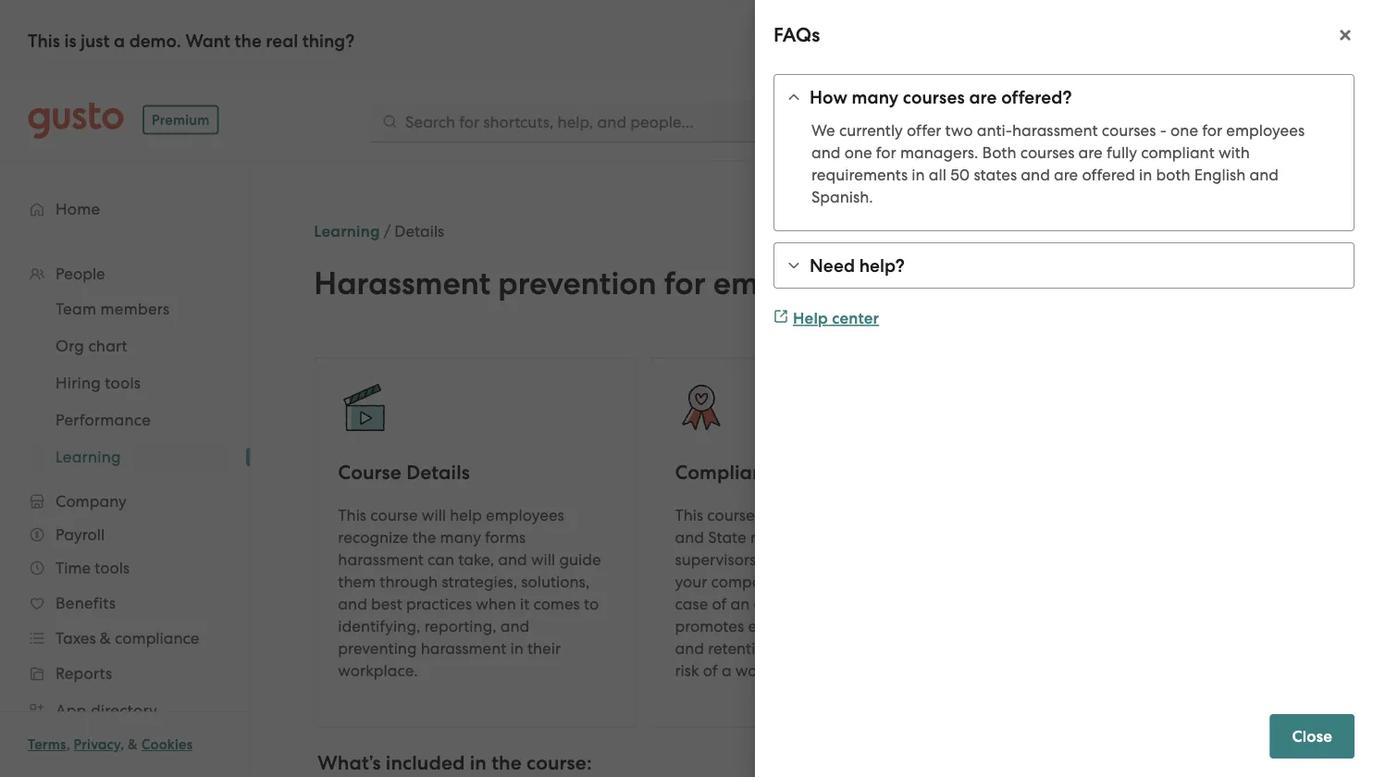 Task type: locate. For each thing, give the bounding box(es) containing it.
with down certification
[[827, 506, 859, 525]]

the for many
[[413, 528, 436, 547]]

1 vertical spatial a
[[722, 662, 732, 680]]

details
[[395, 222, 445, 241], [407, 461, 470, 484]]

your up case
[[675, 573, 708, 591]]

50 up "remains"
[[799, 550, 819, 569]]

1 horizontal spatial this
[[338, 506, 367, 525]]

the up can
[[413, 528, 436, 547]]

take,
[[459, 550, 495, 569]]

1 vertical spatial of
[[704, 662, 718, 680]]

premium button
[[143, 105, 219, 135]]

and right states
[[1022, 166, 1051, 184]]

reducing
[[838, 639, 902, 658]]

with up english on the top of the page
[[1219, 144, 1251, 162]]

50
[[951, 166, 970, 184], [799, 550, 819, 569]]

and down it
[[501, 617, 530, 636]]

2 course from the left
[[708, 506, 755, 525]]

engaging
[[801, 595, 871, 613]]

0 vertical spatial employees
[[1227, 121, 1306, 140]]

close
[[1293, 727, 1333, 746]]

premium
[[152, 112, 210, 128]]

0 horizontal spatial this
[[28, 30, 60, 51]]

all inside this course complies with federal and state regulations for non- supervisors in all 50 states, ensuring your company remains protected in case of an audit. engaging content promotes employee understanding and retention, greatly reducing your risk of a workplace incident.
[[778, 550, 795, 569]]

1 horizontal spatial ,
[[121, 737, 124, 754]]

are up offered
[[1079, 144, 1103, 162]]

0 vertical spatial are
[[970, 87, 998, 108]]

1 vertical spatial many
[[440, 528, 481, 547]]

is
[[64, 30, 76, 51]]

1 horizontal spatial your
[[906, 639, 939, 658]]

many down help
[[440, 528, 481, 547]]

this left is
[[28, 30, 60, 51]]

harassment down reporting,
[[421, 639, 507, 658]]

1 vertical spatial all
[[778, 550, 795, 569]]

1 vertical spatial 50
[[799, 550, 819, 569]]

of right risk
[[704, 662, 718, 680]]

a down "retention,"
[[722, 662, 732, 680]]

in
[[912, 166, 926, 184], [1140, 166, 1153, 184], [761, 550, 774, 569], [921, 573, 934, 591], [511, 639, 524, 658], [470, 752, 487, 775]]

-
[[1161, 121, 1167, 140]]

many up currently
[[852, 87, 899, 108]]

1 vertical spatial will
[[531, 550, 556, 569]]

0 vertical spatial details
[[395, 222, 445, 241]]

employees up forms
[[486, 506, 565, 525]]

many
[[852, 87, 899, 108], [440, 528, 481, 547]]

employee
[[748, 617, 820, 636]]

course up state
[[708, 506, 755, 525]]

help center
[[793, 309, 880, 328]]

course for course
[[371, 506, 418, 525]]

0 horizontal spatial all
[[778, 550, 795, 569]]

one right -
[[1171, 121, 1199, 140]]

for
[[1203, 121, 1223, 140], [877, 144, 897, 162], [665, 265, 706, 302], [837, 528, 857, 547]]

currently
[[840, 121, 904, 140]]

it
[[520, 595, 530, 613]]

0 vertical spatial harassment
[[1013, 121, 1099, 140]]

in right included
[[470, 752, 487, 775]]

understanding
[[824, 617, 932, 636]]

harassment
[[1013, 121, 1099, 140], [338, 550, 424, 569], [421, 639, 507, 658]]

harassment
[[314, 265, 491, 302]]

course for compliance
[[708, 506, 755, 525]]

fully
[[1107, 144, 1138, 162]]

both
[[1157, 166, 1191, 184]]

home image
[[28, 102, 124, 139]]

are
[[970, 87, 998, 108], [1079, 144, 1103, 162], [1055, 166, 1079, 184]]

1 horizontal spatial the
[[413, 528, 436, 547]]

0 vertical spatial will
[[422, 506, 446, 525]]

0 horizontal spatial with
[[827, 506, 859, 525]]

course inside this course complies with federal and state regulations for non- supervisors in all 50 states, ensuring your company remains protected in case of an audit. engaging content promotes employee understanding and retention, greatly reducing your risk of a workplace incident.
[[708, 506, 755, 525]]

0 vertical spatial with
[[1219, 144, 1251, 162]]

2 , from the left
[[121, 737, 124, 754]]

courses up offer
[[904, 87, 965, 108]]

terms link
[[28, 737, 66, 754]]

details up help
[[407, 461, 470, 484]]

0 vertical spatial 50
[[951, 166, 970, 184]]

will up solutions,
[[531, 550, 556, 569]]

your
[[675, 573, 708, 591], [906, 639, 939, 658]]

this inside this course complies with federal and state regulations for non- supervisors in all 50 states, ensuring your company remains protected in case of an audit. engaging content promotes employee understanding and retention, greatly reducing your risk of a workplace incident.
[[675, 506, 704, 525]]

1 vertical spatial the
[[413, 528, 436, 547]]

employees up english on the top of the page
[[1227, 121, 1306, 140]]

the
[[235, 30, 262, 51], [413, 528, 436, 547], [492, 752, 522, 775]]

and
[[812, 144, 841, 162], [1022, 166, 1051, 184], [1250, 166, 1279, 184], [675, 528, 705, 547], [498, 550, 528, 569], [338, 595, 367, 613], [501, 617, 530, 636], [675, 639, 705, 658]]

certification
[[790, 461, 905, 484]]

remains
[[784, 573, 842, 591]]

the inside this course will help employees recognize the many forms harassment can take, and will guide them through strategies, solutions, and best practices when it comes to identifying, reporting, and preventing harassment in their workplace.
[[413, 528, 436, 547]]

50 inside we currently offer two anti-harassment courses - one for employees and one for managers. both courses are fully compliant with requirements in all 50 states and are offered in both english and spanish.
[[951, 166, 970, 184]]

your down content
[[906, 639, 939, 658]]

states,
[[823, 550, 870, 569]]

1 horizontal spatial all
[[929, 166, 947, 184]]

all down 'regulations' at the bottom right of page
[[778, 550, 795, 569]]

them
[[338, 573, 376, 591]]

this for course details
[[338, 506, 367, 525]]

supervisors
[[675, 550, 757, 569]]

this up "supervisors"
[[675, 506, 704, 525]]

course up the "recognize"
[[371, 506, 418, 525]]

regulations
[[751, 528, 833, 547]]

1 horizontal spatial a
[[722, 662, 732, 680]]

2 vertical spatial the
[[492, 752, 522, 775]]

0 horizontal spatial many
[[440, 528, 481, 547]]

the left real
[[235, 30, 262, 51]]

1 horizontal spatial course
[[708, 506, 755, 525]]

in down the ensuring
[[921, 573, 934, 591]]

harassment down the "recognize"
[[338, 550, 424, 569]]

english
[[1195, 166, 1246, 184]]

center
[[833, 309, 880, 328]]

0 vertical spatial your
[[675, 573, 708, 591]]

0 horizontal spatial 50
[[799, 550, 819, 569]]

1 horizontal spatial employees
[[713, 265, 871, 302]]

preventing
[[338, 639, 417, 658]]

employees inside this course will help employees recognize the many forms harassment can take, and will guide them through strategies, solutions, and best practices when it comes to identifying, reporting, and preventing harassment in their workplace.
[[486, 506, 565, 525]]

a right just
[[114, 30, 125, 51]]

employees up the help
[[713, 265, 871, 302]]

recognize
[[338, 528, 409, 547]]

1 vertical spatial one
[[845, 144, 873, 162]]

greatly
[[783, 639, 834, 658]]

2 horizontal spatial this
[[675, 506, 704, 525]]

offered
[[1083, 166, 1136, 184]]

cookies
[[141, 737, 193, 754]]

one up requirements
[[845, 144, 873, 162]]

need
[[810, 255, 856, 276]]

1 course from the left
[[371, 506, 418, 525]]

courses up fully
[[1102, 121, 1157, 140]]

this inside this course will help employees recognize the many forms harassment can take, and will guide them through strategies, solutions, and best practices when it comes to identifying, reporting, and preventing harassment in their workplace.
[[338, 506, 367, 525]]

2 horizontal spatial courses
[[1102, 121, 1157, 140]]

for inside this course complies with federal and state regulations for non- supervisors in all 50 states, ensuring your company remains protected in case of an audit. engaging content promotes employee understanding and retention, greatly reducing your risk of a workplace incident.
[[837, 528, 857, 547]]

2 horizontal spatial employees
[[1227, 121, 1306, 140]]

in left their
[[511, 639, 524, 658]]

help
[[450, 506, 482, 525]]

2 vertical spatial employees
[[486, 506, 565, 525]]

0 horizontal spatial will
[[422, 506, 446, 525]]

0 horizontal spatial ,
[[66, 737, 70, 754]]

and down forms
[[498, 550, 528, 569]]

1 horizontal spatial courses
[[1021, 144, 1075, 162]]

1 vertical spatial employees
[[713, 265, 871, 302]]

best
[[371, 595, 403, 613]]

0 vertical spatial many
[[852, 87, 899, 108]]

course inside this course will help employees recognize the many forms harassment can take, and will guide them through strategies, solutions, and best practices when it comes to identifying, reporting, and preventing harassment in their workplace.
[[371, 506, 418, 525]]

one
[[1171, 121, 1199, 140], [845, 144, 873, 162]]

0 horizontal spatial course
[[371, 506, 418, 525]]

0 vertical spatial all
[[929, 166, 947, 184]]

many inside this course will help employees recognize the many forms harassment can take, and will guide them through strategies, solutions, and best practices when it comes to identifying, reporting, and preventing harassment in their workplace.
[[440, 528, 481, 547]]

with
[[1219, 144, 1251, 162], [827, 506, 859, 525]]

employees
[[1227, 121, 1306, 140], [713, 265, 871, 302], [486, 506, 565, 525]]

an
[[731, 595, 750, 613]]

workplace.
[[338, 662, 418, 680]]

details right /
[[395, 222, 445, 241]]

will left help
[[422, 506, 446, 525]]

real
[[266, 30, 298, 51]]

are left offered
[[1055, 166, 1079, 184]]

0 horizontal spatial a
[[114, 30, 125, 51]]

0 horizontal spatial courses
[[904, 87, 965, 108]]

of left an
[[712, 595, 727, 613]]

practices
[[406, 595, 472, 613]]

privacy
[[74, 737, 121, 754]]

learning
[[314, 222, 380, 241]]

courses right both
[[1021, 144, 1075, 162]]

all down managers.
[[929, 166, 947, 184]]

2 vertical spatial courses
[[1021, 144, 1075, 162]]

0 vertical spatial courses
[[904, 87, 965, 108]]

with inside we currently offer two anti-harassment courses - one for employees and one for managers. both courses are fully compliant with requirements in all 50 states and are offered in both english and spanish.
[[1219, 144, 1251, 162]]

1 vertical spatial your
[[906, 639, 939, 658]]

1 horizontal spatial with
[[1219, 144, 1251, 162]]

a
[[114, 30, 125, 51], [722, 662, 732, 680]]

non-
[[861, 528, 896, 547]]

and up "supervisors"
[[675, 528, 705, 547]]

will
[[422, 506, 446, 525], [531, 550, 556, 569]]

, left &
[[121, 737, 124, 754]]

privacy link
[[74, 737, 121, 754]]

this for compliance certification
[[675, 506, 704, 525]]

we currently offer two anti-harassment courses - one for employees and one for managers. both courses are fully compliant with requirements in all 50 states and are offered in both english and spanish.
[[812, 121, 1306, 206]]

harassment down the how many courses are offered? dropdown button
[[1013, 121, 1099, 140]]

courses
[[904, 87, 965, 108], [1102, 121, 1157, 140], [1021, 144, 1075, 162]]

want
[[186, 30, 231, 51]]

0 vertical spatial one
[[1171, 121, 1199, 140]]

and down them on the left bottom
[[338, 595, 367, 613]]

0 horizontal spatial employees
[[486, 506, 565, 525]]

how many courses are offered? button
[[775, 75, 1355, 119]]

1 horizontal spatial 50
[[951, 166, 970, 184]]

are inside dropdown button
[[970, 87, 998, 108]]

1 , from the left
[[66, 737, 70, 754]]

included
[[386, 752, 465, 775]]

need help?
[[810, 255, 905, 276]]

0 horizontal spatial the
[[235, 30, 262, 51]]

,
[[66, 737, 70, 754], [121, 737, 124, 754]]

demo.
[[129, 30, 181, 51]]

through
[[380, 573, 438, 591]]

this
[[28, 30, 60, 51], [338, 506, 367, 525], [675, 506, 704, 525]]

, left privacy
[[66, 737, 70, 754]]

50 down managers.
[[951, 166, 970, 184]]

learning / details
[[314, 222, 445, 241]]

1 horizontal spatial many
[[852, 87, 899, 108]]

the left course:
[[492, 752, 522, 775]]

are up the anti-
[[970, 87, 998, 108]]

1 vertical spatial with
[[827, 506, 859, 525]]

state
[[708, 528, 747, 547]]

0 vertical spatial the
[[235, 30, 262, 51]]

this up the "recognize"
[[338, 506, 367, 525]]

federal
[[863, 506, 918, 525]]



Task type: vqa. For each thing, say whether or not it's contained in the screenshot.
The Help Center "link"
yes



Task type: describe. For each thing, give the bounding box(es) containing it.
requirements
[[812, 166, 908, 184]]

/
[[384, 222, 391, 241]]

in down managers.
[[912, 166, 926, 184]]

how many courses are offered?
[[810, 87, 1073, 108]]

&
[[128, 737, 138, 754]]

what's included in the course:
[[318, 752, 592, 775]]

compliance certification
[[675, 461, 905, 484]]

course:
[[527, 752, 592, 775]]

two
[[946, 121, 974, 140]]

promotes
[[675, 617, 745, 636]]

forms
[[485, 528, 526, 547]]

account menu element
[[1017, 81, 1346, 160]]

this is just a demo. want the real thing?
[[28, 30, 355, 51]]

with inside this course complies with federal and state regulations for non- supervisors in all 50 states, ensuring your company remains protected in case of an audit. engaging content promotes employee understanding and retention, greatly reducing your risk of a workplace incident.
[[827, 506, 859, 525]]

just
[[81, 30, 110, 51]]

global-search element
[[369, 100, 909, 143]]

1 horizontal spatial will
[[531, 550, 556, 569]]

and up risk
[[675, 639, 705, 658]]

details inside learning / details
[[395, 222, 445, 241]]

both
[[983, 144, 1017, 162]]

0 horizontal spatial your
[[675, 573, 708, 591]]

what's
[[318, 752, 381, 775]]

1 vertical spatial are
[[1079, 144, 1103, 162]]

harassment inside we currently offer two anti-harassment courses - one for employees and one for managers. both courses are fully compliant with requirements in all 50 states and are offered in both english and spanish.
[[1013, 121, 1099, 140]]

this course complies with federal and state regulations for non- supervisors in all 50 states, ensuring your company remains protected in case of an audit. engaging content promotes employee understanding and retention, greatly reducing your risk of a workplace incident.
[[675, 506, 939, 680]]

states
[[974, 166, 1018, 184]]

0 horizontal spatial one
[[845, 144, 873, 162]]

we
[[812, 121, 836, 140]]

and right english on the top of the page
[[1250, 166, 1279, 184]]

learning link
[[314, 222, 380, 241]]

can
[[428, 550, 455, 569]]

1 vertical spatial details
[[407, 461, 470, 484]]

2 horizontal spatial the
[[492, 752, 522, 775]]

content
[[875, 595, 931, 613]]

all inside we currently offer two anti-harassment courses - one for employees and one for managers. both courses are fully compliant with requirements in all 50 states and are offered in both english and spanish.
[[929, 166, 947, 184]]

ensuring
[[874, 550, 937, 569]]

a inside this course complies with federal and state regulations for non- supervisors in all 50 states, ensuring your company remains protected in case of an audit. engaging content promotes employee understanding and retention, greatly reducing your risk of a workplace incident.
[[722, 662, 732, 680]]

terms , privacy , & cookies
[[28, 737, 193, 754]]

risk
[[675, 662, 700, 680]]

complies
[[759, 506, 824, 525]]

anti-
[[977, 121, 1013, 140]]

dialog main content element
[[756, 63, 1374, 704]]

help center link
[[774, 309, 880, 328]]

lms faqs dialog
[[756, 0, 1374, 778]]

1 vertical spatial courses
[[1102, 121, 1157, 140]]

cookies button
[[141, 734, 193, 756]]

many inside dropdown button
[[852, 87, 899, 108]]

strategies,
[[442, 573, 518, 591]]

compliant
[[1142, 144, 1215, 162]]

identifying,
[[338, 617, 421, 636]]

in left both
[[1140, 166, 1153, 184]]

courses inside the how many courses are offered? dropdown button
[[904, 87, 965, 108]]

retention,
[[708, 639, 779, 658]]

0 vertical spatial a
[[114, 30, 125, 51]]

prevention
[[498, 265, 657, 302]]

2 vertical spatial are
[[1055, 166, 1079, 184]]

solutions,
[[521, 573, 590, 591]]

reporting,
[[424, 617, 497, 636]]

faqs
[[774, 24, 821, 47]]

in up company
[[761, 550, 774, 569]]

harassment prevention for employees
[[314, 265, 871, 302]]

offered?
[[1002, 87, 1073, 108]]

incident.
[[816, 662, 879, 680]]

this course will help employees recognize the many forms harassment can take, and will guide them through strategies, solutions, and best practices when it comes to identifying, reporting, and preventing harassment in their workplace.
[[338, 506, 601, 680]]

help?
[[860, 255, 905, 276]]

comes
[[534, 595, 580, 613]]

guide
[[560, 550, 601, 569]]

company
[[712, 573, 780, 591]]

in inside this course will help employees recognize the many forms harassment can take, and will guide them through strategies, solutions, and best practices when it comes to identifying, reporting, and preventing harassment in their workplace.
[[511, 639, 524, 658]]

workplace
[[736, 662, 812, 680]]

employees inside we currently offer two anti-harassment courses - one for employees and one for managers. both courses are fully compliant with requirements in all 50 states and are offered in both english and spanish.
[[1227, 121, 1306, 140]]

compliance
[[675, 461, 785, 484]]

1 horizontal spatial one
[[1171, 121, 1199, 140]]

1 vertical spatial harassment
[[338, 550, 424, 569]]

how
[[810, 87, 848, 108]]

thing?
[[302, 30, 355, 51]]

terms
[[28, 737, 66, 754]]

50 inside this course complies with federal and state regulations for non- supervisors in all 50 states, ensuring your company remains protected in case of an audit. engaging content promotes employee understanding and retention, greatly reducing your risk of a workplace incident.
[[799, 550, 819, 569]]

spanish.
[[812, 188, 874, 206]]

case
[[675, 595, 709, 613]]

when
[[476, 595, 516, 613]]

course details
[[338, 461, 470, 484]]

the for real
[[235, 30, 262, 51]]

0 vertical spatial of
[[712, 595, 727, 613]]

need help? button
[[775, 244, 1355, 288]]

2 vertical spatial harassment
[[421, 639, 507, 658]]

and down we
[[812, 144, 841, 162]]

help
[[793, 309, 829, 328]]

protected
[[845, 573, 917, 591]]

their
[[528, 639, 561, 658]]

close button
[[1271, 715, 1355, 759]]

audit.
[[754, 595, 797, 613]]

managers.
[[901, 144, 979, 162]]



